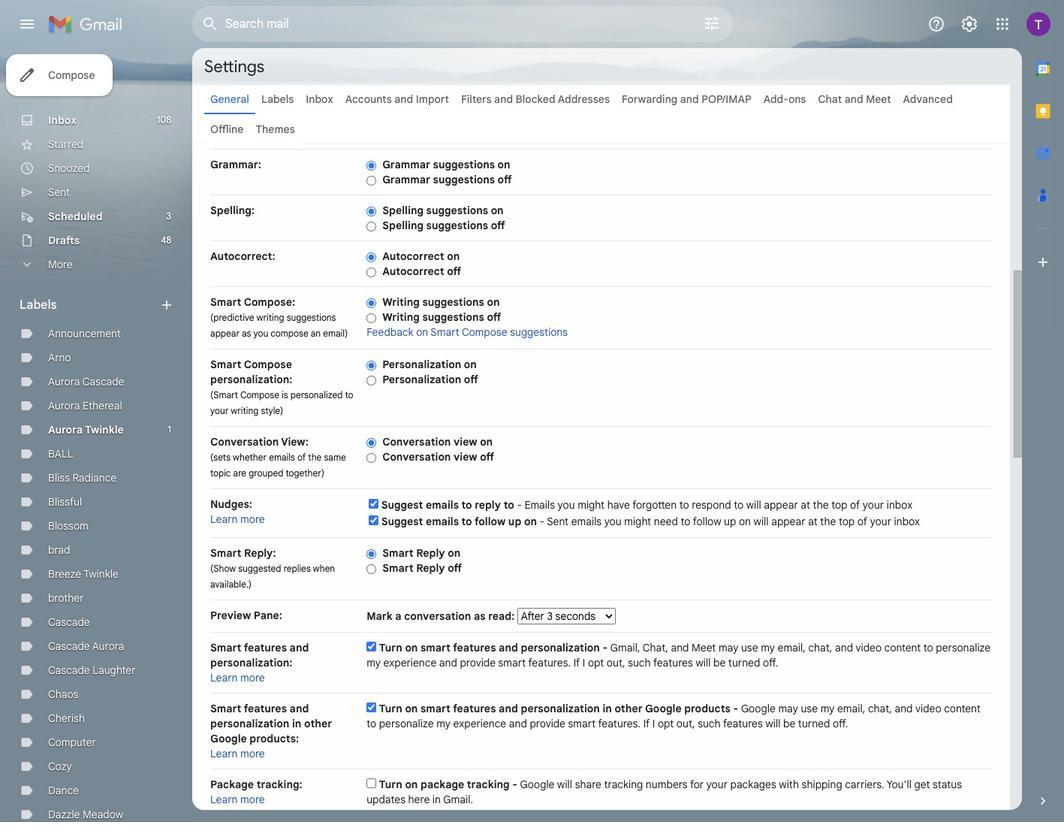 Task type: describe. For each thing, give the bounding box(es) containing it.
blissful
[[48, 495, 82, 509]]

grouped
[[249, 467, 284, 479]]

bliss radiance link
[[48, 471, 117, 485]]

meet inside gmail, chat, and meet may use my email, chat, and video content to personalize my experience and provide smart features. if i opt out, such features will be turned off.
[[692, 641, 716, 655]]

emails inside "conversation view: (sets whether emails of the same topic are grouped together)"
[[269, 452, 295, 463]]

blossom
[[48, 519, 88, 533]]

learn inside the smart features and personalization in other google products: learn more
[[210, 747, 238, 761]]

filters and blocked addresses link
[[461, 92, 610, 106]]

pane:
[[254, 609, 283, 622]]

grammar:
[[210, 158, 261, 171]]

arno
[[48, 351, 71, 364]]

turn for turn on smart features and personalization in other google products -
[[379, 702, 403, 715]]

Autocorrect on radio
[[367, 252, 377, 263]]

google inside the smart features and personalization in other google products: learn more
[[210, 732, 247, 745]]

need
[[654, 515, 679, 528]]

brad
[[48, 543, 70, 557]]

when
[[313, 563, 335, 574]]

mark
[[367, 609, 393, 623]]

smart for smart reply off
[[383, 561, 414, 575]]

suggestions for grammar suggestions on
[[433, 158, 495, 171]]

learn more link for nudges:
[[210, 513, 265, 526]]

reply for on
[[416, 546, 445, 560]]

writing for writing suggestions off
[[383, 310, 420, 324]]

scheduled link
[[48, 210, 103, 223]]

laughter
[[93, 664, 136, 677]]

suggestions for writing suggestions on
[[423, 295, 485, 309]]

cascade for cascade link
[[48, 615, 90, 629]]

labels for labels link
[[261, 92, 294, 106]]

labels link
[[261, 92, 294, 106]]

aurora cascade
[[48, 375, 124, 389]]

snoozed link
[[48, 162, 90, 175]]

- right products
[[734, 702, 739, 715]]

filters and blocked addresses
[[461, 92, 610, 106]]

style)
[[261, 405, 284, 416]]

smart for smart reply: (show suggested replies when available.)
[[210, 546, 242, 560]]

turn on smart features and personalization in other google products -
[[379, 702, 742, 715]]

features inside gmail, chat, and meet may use my email, chat, and video content to personalize my experience and provide smart features. if i opt out, such features will be turned off.
[[654, 656, 694, 670]]

accounts and import link
[[345, 92, 449, 106]]

off for spelling suggestions on
[[491, 219, 505, 232]]

dazzle
[[48, 808, 80, 821]]

smart for smart compose personalization: (smart compose is personalized to your writing style)
[[210, 358, 242, 371]]

cascade up ethereal
[[82, 375, 124, 389]]

features. inside google may use my email, chat, and video content to personalize my experience and provide smart features. if i opt out, such features will be turned off.
[[599, 717, 641, 730]]

ball link
[[48, 447, 73, 461]]

provide inside google may use my email, chat, and video content to personalize my experience and provide smart features. if i opt out, such features will be turned off.
[[530, 717, 566, 730]]

dance
[[48, 784, 79, 797]]

off. inside google may use my email, chat, and video content to personalize my experience and provide smart features. if i opt out, such features will be turned off.
[[833, 717, 849, 730]]

1 horizontal spatial inbox link
[[306, 92, 333, 106]]

personalization for personalization on
[[383, 358, 462, 371]]

aurora twinkle
[[48, 423, 124, 437]]

arno link
[[48, 351, 71, 364]]

view for off
[[454, 450, 478, 464]]

aurora up laughter
[[92, 640, 124, 653]]

smart for smart features and personalization in other google products: learn more
[[210, 702, 242, 715]]

1
[[168, 424, 171, 435]]

your inside smart compose personalization: (smart compose is personalized to your writing style)
[[210, 405, 229, 416]]

your inside google will share tracking numbers for your packages with shipping carriers. you'll get status updates here in gmail.
[[707, 778, 728, 791]]

learn more link for smart features and personalization:
[[210, 671, 265, 685]]

email, inside google may use my email, chat, and video content to personalize my experience and provide smart features. if i opt out, such features will be turned off.
[[838, 702, 866, 715]]

writing suggestions off
[[383, 310, 502, 324]]

0 vertical spatial meet
[[867, 92, 892, 106]]

themes link
[[256, 122, 295, 136]]

you for as
[[254, 328, 268, 339]]

grammar suggestions off
[[383, 173, 512, 186]]

for
[[691, 778, 704, 791]]

be inside google may use my email, chat, and video content to personalize my experience and provide smart features. if i opt out, such features will be turned off.
[[784, 717, 796, 730]]

0 vertical spatial inbox
[[306, 92, 333, 106]]

smart reply on
[[383, 546, 461, 560]]

Spelling suggestions off radio
[[367, 221, 377, 232]]

2 follow from the left
[[693, 515, 722, 528]]

turned inside gmail, chat, and meet may use my email, chat, and video content to personalize my experience and provide smart features. if i opt out, such features will be turned off.
[[729, 656, 761, 670]]

package
[[210, 778, 254, 791]]

will inside gmail, chat, and meet may use my email, chat, and video content to personalize my experience and provide smart features. if i opt out, such features will be turned off.
[[696, 656, 711, 670]]

add-
[[764, 92, 789, 106]]

twinkle for aurora twinkle
[[85, 423, 124, 437]]

personalize inside gmail, chat, and meet may use my email, chat, and video content to personalize my experience and provide smart features. if i opt out, such features will be turned off.
[[937, 641, 991, 655]]

brad link
[[48, 543, 70, 557]]

features down read:
[[453, 641, 496, 655]]

Smart Reply on radio
[[367, 548, 377, 560]]

out, inside google may use my email, chat, and video content to personalize my experience and provide smart features. if i opt out, such features will be turned off.
[[677, 717, 696, 730]]

1 up from the left
[[509, 515, 522, 528]]

(predictive
[[210, 312, 254, 323]]

48
[[161, 234, 171, 246]]

1 vertical spatial inbox
[[895, 515, 921, 528]]

experience inside google may use my email, chat, and video content to personalize my experience and provide smart features. if i opt out, such features will be turned off.
[[454, 717, 507, 730]]

cozy
[[48, 760, 72, 773]]

chaos link
[[48, 688, 78, 701]]

package tracking: learn more
[[210, 778, 303, 806]]

smart down writing suggestions off
[[431, 325, 460, 339]]

cozy link
[[48, 760, 72, 773]]

features inside smart features and personalization: learn more
[[244, 641, 287, 655]]

an
[[311, 328, 321, 339]]

turned inside google may use my email, chat, and video content to personalize my experience and provide smart features. if i opt out, such features will be turned off.
[[799, 717, 831, 730]]

Conversation view on radio
[[367, 437, 377, 448]]

spelling:
[[210, 204, 255, 217]]

addresses
[[558, 92, 610, 106]]

twinkle for breeze twinkle
[[84, 567, 118, 581]]

smart for smart reply on
[[383, 546, 414, 560]]

1 vertical spatial appear
[[765, 498, 799, 512]]

personalization off
[[383, 373, 479, 386]]

emails down suggest emails to reply to - emails you might have forgotten to respond to will appear at the top of your inbox
[[572, 515, 602, 528]]

whether
[[233, 452, 267, 463]]

personalization inside the smart features and personalization in other google products: learn more
[[210, 717, 290, 730]]

off up writing suggestions on
[[447, 265, 462, 278]]

smart reply off
[[383, 561, 462, 575]]

feedback on smart compose suggestions
[[367, 325, 568, 339]]

get
[[915, 778, 931, 791]]

writing inside smart compose: (predictive writing suggestions appear as you compose an email)
[[257, 312, 284, 323]]

suggested
[[238, 563, 281, 574]]

turn for turn on smart features and personalization -
[[379, 641, 403, 655]]

smart reply: (show suggested replies when available.)
[[210, 546, 335, 590]]

1 horizontal spatial might
[[625, 515, 652, 528]]

more button
[[0, 253, 180, 277]]

radiance
[[73, 471, 117, 485]]

advanced
[[904, 92, 954, 106]]

pop/imap
[[702, 92, 752, 106]]

general
[[210, 92, 249, 106]]

have
[[608, 498, 630, 512]]

reply
[[475, 498, 501, 512]]

conversation view off
[[383, 450, 495, 464]]

personalization: inside smart features and personalization: learn more
[[210, 656, 293, 670]]

smart for smart compose: (predictive writing suggestions appear as you compose an email)
[[210, 295, 242, 309]]

emails up smart reply on
[[426, 515, 459, 528]]

content inside google may use my email, chat, and video content to personalize my experience and provide smart features. if i opt out, such features will be turned off.
[[945, 702, 981, 715]]

personalization: inside smart compose personalization: (smart compose is personalized to your writing style)
[[210, 373, 293, 386]]

2 vertical spatial the
[[821, 515, 837, 528]]

reply:
[[244, 546, 276, 560]]

1 follow from the left
[[475, 515, 506, 528]]

email)
[[323, 328, 348, 339]]

autocorrect off
[[383, 265, 462, 278]]

experience inside gmail, chat, and meet may use my email, chat, and video content to personalize my experience and provide smart features. if i opt out, such features will be turned off.
[[384, 656, 437, 670]]

Writing suggestions off radio
[[367, 312, 377, 324]]

1 vertical spatial of
[[851, 498, 861, 512]]

carriers.
[[846, 778, 885, 791]]

main menu image
[[18, 15, 36, 33]]

spelling for spelling suggestions on
[[383, 204, 424, 217]]

off for smart reply on
[[448, 561, 462, 575]]

more
[[48, 258, 73, 271]]

features. inside gmail, chat, and meet may use my email, chat, and video content to personalize my experience and provide smart features. if i opt out, such features will be turned off.
[[529, 656, 571, 670]]

2 vertical spatial you
[[605, 515, 622, 528]]

breeze twinkle link
[[48, 567, 118, 581]]

- down emails
[[540, 515, 545, 528]]

0 vertical spatial top
[[832, 498, 848, 512]]

108
[[157, 114, 171, 125]]

use inside gmail, chat, and meet may use my email, chat, and video content to personalize my experience and provide smart features. if i opt out, such features will be turned off.
[[742, 641, 759, 655]]

available.)
[[210, 579, 252, 590]]

compose inside button
[[48, 68, 95, 82]]

0 vertical spatial in
[[603, 702, 612, 715]]

off. inside gmail, chat, and meet may use my email, chat, and video content to personalize my experience and provide smart features. if i opt out, such features will be turned off.
[[764, 656, 779, 670]]

opt inside gmail, chat, and meet may use my email, chat, and video content to personalize my experience and provide smart features. if i opt out, such features will be turned off.
[[588, 656, 604, 670]]

same
[[324, 452, 346, 463]]

forgotten
[[633, 498, 677, 512]]

spelling suggestions on
[[383, 204, 504, 217]]

learn more link for package tracking:
[[210, 793, 265, 806]]

with
[[780, 778, 800, 791]]

may inside google may use my email, chat, and video content to personalize my experience and provide smart features. if i opt out, such features will be turned off.
[[779, 702, 799, 715]]

emails left reply
[[426, 498, 459, 512]]

chat and meet
[[819, 92, 892, 106]]

smart compose: (predictive writing suggestions appear as you compose an email)
[[210, 295, 348, 339]]

features down turn on smart features and personalization -
[[453, 702, 496, 715]]

provide inside gmail, chat, and meet may use my email, chat, and video content to personalize my experience and provide smart features. if i opt out, such features will be turned off.
[[460, 656, 496, 670]]

off for grammar suggestions on
[[498, 173, 512, 186]]

personalized
[[291, 389, 343, 401]]

aurora for aurora ethereal
[[48, 399, 80, 413]]

to inside google may use my email, chat, and video content to personalize my experience and provide smart features. if i opt out, such features will be turned off.
[[367, 717, 377, 730]]

tracking for share
[[605, 778, 643, 791]]

packages
[[731, 778, 777, 791]]

add-ons
[[764, 92, 807, 106]]

offline
[[210, 122, 244, 136]]

google inside google may use my email, chat, and video content to personalize my experience and provide smart features. if i opt out, such features will be turned off.
[[742, 702, 776, 715]]

1 vertical spatial as
[[474, 609, 486, 623]]

status
[[933, 778, 963, 791]]

forwarding
[[622, 92, 678, 106]]

smart inside gmail, chat, and meet may use my email, chat, and video content to personalize my experience and provide smart features. if i opt out, such features will be turned off.
[[499, 656, 526, 670]]

respond
[[692, 498, 732, 512]]

autocorrect for autocorrect off
[[383, 265, 445, 278]]

autocorrect for autocorrect on
[[383, 249, 445, 263]]

search mail image
[[197, 11, 224, 38]]



Task type: locate. For each thing, give the bounding box(es) containing it.
be inside gmail, chat, and meet may use my email, chat, and video content to personalize my experience and provide smart features. if i opt out, such features will be turned off.
[[714, 656, 726, 670]]

1 horizontal spatial personalize
[[937, 641, 991, 655]]

content inside gmail, chat, and meet may use my email, chat, and video content to personalize my experience and provide smart features. if i opt out, such features will be turned off.
[[885, 641, 922, 655]]

meet right 'chat,'
[[692, 641, 716, 655]]

- left gmail,
[[603, 641, 608, 655]]

1 horizontal spatial other
[[615, 702, 643, 715]]

0 horizontal spatial inbox link
[[48, 113, 77, 127]]

Grammar suggestions off radio
[[367, 175, 377, 186]]

you for emails
[[558, 498, 575, 512]]

smart down preview
[[210, 641, 242, 655]]

announcement link
[[48, 327, 121, 340]]

such inside google may use my email, chat, and video content to personalize my experience and provide smart features. if i opt out, such features will be turned off.
[[698, 717, 721, 730]]

0 vertical spatial content
[[885, 641, 922, 655]]

writing for writing suggestions on
[[383, 295, 420, 309]]

0 horizontal spatial inbox
[[48, 113, 77, 127]]

1 vertical spatial experience
[[454, 717, 507, 730]]

google right products
[[742, 702, 776, 715]]

labels inside navigation
[[20, 298, 57, 313]]

compose down writing suggestions off
[[462, 325, 508, 339]]

2 more from the top
[[241, 671, 265, 685]]

turned up shipping
[[799, 717, 831, 730]]

1 horizontal spatial as
[[474, 609, 486, 623]]

settings image
[[961, 15, 979, 33]]

1 horizontal spatial email,
[[838, 702, 866, 715]]

0 vertical spatial if
[[574, 656, 580, 670]]

1 horizontal spatial features.
[[599, 717, 641, 730]]

i inside google may use my email, chat, and video content to personalize my experience and provide smart features. if i opt out, such features will be turned off.
[[653, 717, 656, 730]]

0 vertical spatial turn
[[379, 641, 403, 655]]

inbox link right labels link
[[306, 92, 333, 106]]

chat and meet link
[[819, 92, 892, 106]]

ethereal
[[83, 399, 122, 413]]

2 suggest from the top
[[382, 515, 423, 528]]

0 horizontal spatial off.
[[764, 656, 779, 670]]

meadow
[[83, 808, 123, 821]]

Writing suggestions on radio
[[367, 297, 377, 309]]

0 horizontal spatial video
[[856, 641, 882, 655]]

0 vertical spatial email,
[[778, 641, 806, 655]]

be up with
[[784, 717, 796, 730]]

to inside smart compose personalization: (smart compose is personalized to your writing style)
[[345, 389, 354, 401]]

suggestions for writing suggestions off
[[423, 310, 485, 324]]

1 vertical spatial inbox
[[48, 113, 77, 127]]

cascade for cascade laughter
[[48, 664, 90, 677]]

out, down products
[[677, 717, 696, 730]]

4 learn more link from the top
[[210, 793, 265, 806]]

tracking right share
[[605, 778, 643, 791]]

suggest emails to follow up on - sent emails you might need to follow up on will appear at the top of your inbox
[[382, 515, 921, 528]]

0 vertical spatial personalization:
[[210, 373, 293, 386]]

aurora up the ball
[[48, 423, 83, 437]]

smart up (predictive
[[210, 295, 242, 309]]

video inside google may use my email, chat, and video content to personalize my experience and provide smart features. if i opt out, such features will be turned off.
[[916, 702, 942, 715]]

reply down smart reply on
[[416, 561, 445, 575]]

reply up the smart reply off
[[416, 546, 445, 560]]

aurora for aurora twinkle
[[48, 423, 83, 437]]

off down personalization on at the left
[[464, 373, 479, 386]]

here
[[408, 793, 430, 806]]

labels up 'themes' link
[[261, 92, 294, 106]]

2 writing from the top
[[383, 310, 420, 324]]

off for writing suggestions on
[[487, 310, 502, 324]]

emails
[[525, 498, 555, 512]]

brother link
[[48, 591, 84, 605]]

features down products
[[724, 717, 763, 730]]

share
[[575, 778, 602, 791]]

4 more from the top
[[241, 793, 265, 806]]

learn inside smart features and personalization: learn more
[[210, 671, 238, 685]]

as
[[242, 328, 251, 339], [474, 609, 486, 623]]

features inside google may use my email, chat, and video content to personalize my experience and provide smart features. if i opt out, such features will be turned off.
[[724, 717, 763, 730]]

personalization for in
[[521, 702, 600, 715]]

Grammar suggestions on radio
[[367, 160, 377, 171]]

personalization for -
[[521, 641, 600, 655]]

snoozed
[[48, 162, 90, 175]]

suggestions for spelling suggestions on
[[427, 204, 489, 217]]

scheduled
[[48, 210, 103, 223]]

feedback on smart compose suggestions link
[[367, 325, 568, 339]]

smart inside smart features and personalization: learn more
[[210, 641, 242, 655]]

0 vertical spatial might
[[578, 498, 605, 512]]

features down 'chat,'
[[654, 656, 694, 670]]

2 vertical spatial of
[[858, 515, 868, 528]]

be up products
[[714, 656, 726, 670]]

reply for off
[[416, 561, 445, 575]]

video
[[856, 641, 882, 655], [916, 702, 942, 715]]

labels down more
[[20, 298, 57, 313]]

view for on
[[454, 435, 478, 449]]

2 learn from the top
[[210, 671, 238, 685]]

1 more from the top
[[241, 513, 265, 526]]

0 horizontal spatial follow
[[475, 515, 506, 528]]

1 vertical spatial content
[[945, 702, 981, 715]]

cascade down cascade link
[[48, 640, 90, 653]]

1 vertical spatial in
[[292, 717, 302, 730]]

support image
[[928, 15, 946, 33]]

personalization on
[[383, 358, 477, 371]]

(sets
[[210, 452, 231, 463]]

in inside the smart features and personalization in other google products: learn more
[[292, 717, 302, 730]]

0 vertical spatial reply
[[416, 546, 445, 560]]

4 learn from the top
[[210, 793, 238, 806]]

features. down turn on smart features and personalization in other google products -
[[599, 717, 641, 730]]

2 grammar from the top
[[383, 173, 431, 186]]

1 horizontal spatial may
[[779, 702, 799, 715]]

1 horizontal spatial off.
[[833, 717, 849, 730]]

twinkle down ethereal
[[85, 423, 124, 437]]

0 horizontal spatial such
[[628, 656, 651, 670]]

3 turn from the top
[[379, 778, 403, 791]]

as inside smart compose: (predictive writing suggestions appear as you compose an email)
[[242, 328, 251, 339]]

sent down emails
[[547, 515, 569, 528]]

1 vertical spatial autocorrect
[[383, 265, 445, 278]]

more inside nudges: learn more
[[241, 513, 265, 526]]

follow down respond
[[693, 515, 722, 528]]

suggestions for grammar suggestions off
[[433, 173, 495, 186]]

compose up is
[[244, 358, 292, 371]]

3 learn from the top
[[210, 747, 238, 761]]

0 vertical spatial writing
[[383, 295, 420, 309]]

google left the products:
[[210, 732, 247, 745]]

1 vertical spatial be
[[784, 717, 796, 730]]

out, inside gmail, chat, and meet may use my email, chat, and video content to personalize my experience and provide smart features. if i opt out, such features will be turned off.
[[607, 656, 626, 670]]

gmail image
[[48, 9, 130, 39]]

you right emails
[[558, 498, 575, 512]]

tracking inside google will share tracking numbers for your packages with shipping carriers. you'll get status updates here in gmail.
[[605, 778, 643, 791]]

Search mail text field
[[225, 17, 661, 32]]

autocorrect
[[383, 249, 445, 263], [383, 265, 445, 278]]

conversation for conversation view off
[[383, 450, 451, 464]]

opt up turn on smart features and personalization in other google products -
[[588, 656, 604, 670]]

blocked
[[516, 92, 556, 106]]

Spelling suggestions on radio
[[367, 206, 377, 217]]

experience up turn on package tracking -
[[454, 717, 507, 730]]

more down nudges:
[[241, 513, 265, 526]]

learn inside package tracking: learn more
[[210, 793, 238, 806]]

mark a conversation as read:
[[367, 609, 518, 623]]

0 vertical spatial other
[[615, 702, 643, 715]]

learn
[[210, 513, 238, 526], [210, 671, 238, 685], [210, 747, 238, 761], [210, 793, 238, 806]]

1 vertical spatial at
[[809, 515, 818, 528]]

1 vertical spatial chat,
[[869, 702, 893, 715]]

compose up style)
[[240, 389, 280, 401]]

you'll
[[887, 778, 912, 791]]

1 vertical spatial use
[[801, 702, 818, 715]]

products:
[[250, 732, 299, 745]]

may inside gmail, chat, and meet may use my email, chat, and video content to personalize my experience and provide smart features. if i opt out, such features will be turned off.
[[719, 641, 739, 655]]

breeze twinkle
[[48, 567, 118, 581]]

in inside google will share tracking numbers for your packages with shipping carriers. you'll get status updates here in gmail.
[[433, 793, 441, 806]]

provide
[[460, 656, 496, 670], [530, 717, 566, 730]]

may
[[719, 641, 739, 655], [779, 702, 799, 715]]

such inside gmail, chat, and meet may use my email, chat, and video content to personalize my experience and provide smart features. if i opt out, such features will be turned off.
[[628, 656, 651, 670]]

1 horizontal spatial sent
[[547, 515, 569, 528]]

Personalization on radio
[[367, 360, 377, 371]]

1 vertical spatial the
[[814, 498, 829, 512]]

off up feedback on smart compose suggestions
[[487, 310, 502, 324]]

provide down turn on smart features and personalization in other google products -
[[530, 717, 566, 730]]

features up the products:
[[244, 702, 287, 715]]

2 vertical spatial personalization
[[210, 717, 290, 730]]

to
[[345, 389, 354, 401], [462, 498, 472, 512], [504, 498, 515, 512], [680, 498, 690, 512], [734, 498, 744, 512], [462, 515, 472, 528], [681, 515, 691, 528], [924, 641, 934, 655], [367, 717, 377, 730]]

personalization: down preview pane:
[[210, 656, 293, 670]]

meet right chat
[[867, 92, 892, 106]]

None search field
[[192, 6, 733, 42]]

- left emails
[[517, 498, 522, 512]]

2 turn from the top
[[379, 702, 403, 715]]

0 vertical spatial grammar
[[383, 158, 431, 171]]

grammar right grammar suggestions off "option"
[[383, 173, 431, 186]]

1 vertical spatial labels
[[20, 298, 57, 313]]

more up the smart features and personalization in other google products: learn more
[[241, 671, 265, 685]]

0 vertical spatial writing
[[257, 312, 284, 323]]

1 view from the top
[[454, 435, 478, 449]]

opt up 'numbers'
[[658, 717, 674, 730]]

1 vertical spatial out,
[[677, 717, 696, 730]]

0 vertical spatial off.
[[764, 656, 779, 670]]

more down the products:
[[241, 747, 265, 761]]

sent inside labels navigation
[[48, 186, 70, 199]]

1 horizontal spatial be
[[784, 717, 796, 730]]

emails down "view:"
[[269, 452, 295, 463]]

learn down package
[[210, 793, 238, 806]]

inbox link
[[306, 92, 333, 106], [48, 113, 77, 127]]

0 vertical spatial spelling
[[383, 204, 424, 217]]

1 tracking from the left
[[467, 778, 510, 791]]

1 horizontal spatial if
[[644, 717, 650, 730]]

and inside smart features and personalization: learn more
[[290, 641, 309, 655]]

inbox up starred link
[[48, 113, 77, 127]]

conversation up conversation view off
[[383, 435, 451, 449]]

i
[[583, 656, 586, 670], [653, 717, 656, 730]]

turn
[[379, 641, 403, 655], [379, 702, 403, 715], [379, 778, 403, 791]]

off up reply
[[480, 450, 495, 464]]

0 horizontal spatial provide
[[460, 656, 496, 670]]

writing down compose:
[[257, 312, 284, 323]]

together)
[[286, 467, 325, 479]]

might down suggest emails to reply to - emails you might have forgotten to respond to will appear at the top of your inbox
[[625, 515, 652, 528]]

1 vertical spatial view
[[454, 450, 478, 464]]

as down (predictive
[[242, 328, 251, 339]]

and inside the smart features and personalization in other google products: learn more
[[290, 702, 309, 715]]

1 vertical spatial i
[[653, 717, 656, 730]]

1 reply from the top
[[416, 546, 445, 560]]

1 vertical spatial may
[[779, 702, 799, 715]]

ons
[[789, 92, 807, 106]]

conversation for conversation view on
[[383, 435, 451, 449]]

1 vertical spatial inbox link
[[48, 113, 77, 127]]

1 vertical spatial top
[[839, 515, 855, 528]]

0 horizontal spatial content
[[885, 641, 922, 655]]

cascade for cascade aurora
[[48, 640, 90, 653]]

learn more link down preview
[[210, 671, 265, 685]]

more inside the smart features and personalization in other google products: learn more
[[241, 747, 265, 761]]

you down have
[[605, 515, 622, 528]]

meet
[[867, 92, 892, 106], [692, 641, 716, 655]]

spelling right spelling suggestions on option
[[383, 204, 424, 217]]

personalize inside google may use my email, chat, and video content to personalize my experience and provide smart features. if i opt out, such features will be turned off.
[[379, 717, 434, 730]]

google will share tracking numbers for your packages with shipping carriers. you'll get status updates here in gmail.
[[367, 778, 963, 806]]

smart down smart features and personalization: learn more
[[210, 702, 242, 715]]

suggest for suggest emails to reply to - emails you might have forgotten to respond to will appear at the top of your inbox
[[382, 498, 423, 512]]

personalization for personalization off
[[383, 373, 462, 386]]

learn more link for smart features and personalization in other google products:
[[210, 747, 265, 761]]

learn more link down nudges:
[[210, 513, 265, 526]]

suggestions for spelling suggestions off
[[427, 219, 489, 232]]

labels heading
[[20, 298, 159, 313]]

if inside gmail, chat, and meet may use my email, chat, and video content to personalize my experience and provide smart features. if i opt out, such features will be turned off.
[[574, 656, 580, 670]]

inbox link inside labels navigation
[[48, 113, 77, 127]]

1 vertical spatial twinkle
[[84, 567, 118, 581]]

1 vertical spatial personalize
[[379, 717, 434, 730]]

1 horizontal spatial inbox
[[306, 92, 333, 106]]

0 vertical spatial chat,
[[809, 641, 833, 655]]

1 suggest from the top
[[382, 498, 423, 512]]

1 personalization from the top
[[383, 358, 462, 371]]

use inside google may use my email, chat, and video content to personalize my experience and provide smart features. if i opt out, such features will be turned off.
[[801, 702, 818, 715]]

nudges:
[[210, 497, 252, 511]]

i up 'numbers'
[[653, 717, 656, 730]]

view:
[[281, 435, 309, 449]]

email,
[[778, 641, 806, 655], [838, 702, 866, 715]]

suggestions
[[433, 158, 495, 171], [433, 173, 495, 186], [427, 204, 489, 217], [427, 219, 489, 232], [423, 295, 485, 309], [423, 310, 485, 324], [287, 312, 336, 323], [510, 325, 568, 339]]

opt inside google may use my email, chat, and video content to personalize my experience and provide smart features. if i opt out, such features will be turned off.
[[658, 717, 674, 730]]

2 up from the left
[[724, 515, 737, 528]]

1 grammar from the top
[[383, 158, 431, 171]]

might left have
[[578, 498, 605, 512]]

2 personalization from the top
[[383, 373, 462, 386]]

2 reply from the top
[[416, 561, 445, 575]]

1 learn more link from the top
[[210, 513, 265, 526]]

1 learn from the top
[[210, 513, 238, 526]]

Conversation view off radio
[[367, 452, 377, 464]]

smart inside the smart features and personalization in other google products: learn more
[[210, 702, 242, 715]]

0 vertical spatial video
[[856, 641, 882, 655]]

if up 'numbers'
[[644, 717, 650, 730]]

2 personalization: from the top
[[210, 656, 293, 670]]

2 vertical spatial turn
[[379, 778, 403, 791]]

tab list
[[1023, 48, 1065, 768]]

twinkle right breeze
[[84, 567, 118, 581]]

0 vertical spatial provide
[[460, 656, 496, 670]]

tracking for package
[[467, 778, 510, 791]]

aurora for aurora cascade
[[48, 375, 80, 389]]

writing down (smart
[[231, 405, 259, 416]]

1 personalization: from the top
[[210, 373, 293, 386]]

1 vertical spatial might
[[625, 515, 652, 528]]

sent link
[[48, 186, 70, 199]]

conversation for conversation view: (sets whether emails of the same topic are grouped together)
[[210, 435, 279, 449]]

2 spelling from the top
[[383, 219, 424, 232]]

aurora down arno link
[[48, 375, 80, 389]]

0 horizontal spatial turned
[[729, 656, 761, 670]]

cherish
[[48, 712, 85, 725]]

1 horizontal spatial video
[[916, 702, 942, 715]]

labels navigation
[[0, 48, 192, 822]]

learn up package
[[210, 747, 238, 761]]

personalization up the personalization off
[[383, 358, 462, 371]]

you inside smart compose: (predictive writing suggestions appear as you compose an email)
[[254, 328, 268, 339]]

0 vertical spatial use
[[742, 641, 759, 655]]

inbox inside labels navigation
[[48, 113, 77, 127]]

1 vertical spatial provide
[[530, 717, 566, 730]]

as left read:
[[474, 609, 486, 623]]

Smart Reply off radio
[[367, 563, 377, 575]]

suggest for suggest emails to follow up on - sent emails you might need to follow up on will appear at the top of your inbox
[[382, 515, 423, 528]]

smart inside smart reply: (show suggested replies when available.)
[[210, 546, 242, 560]]

0 vertical spatial opt
[[588, 656, 604, 670]]

0 vertical spatial out,
[[607, 656, 626, 670]]

emails
[[269, 452, 295, 463], [426, 498, 459, 512], [426, 515, 459, 528], [572, 515, 602, 528]]

3 learn more link from the top
[[210, 747, 265, 761]]

grammar right grammar suggestions on option
[[383, 158, 431, 171]]

0 horizontal spatial be
[[714, 656, 726, 670]]

0 vertical spatial experience
[[384, 656, 437, 670]]

writing
[[383, 295, 420, 309], [383, 310, 420, 324]]

1 vertical spatial suggest
[[382, 515, 423, 528]]

provide down turn on smart features and personalization -
[[460, 656, 496, 670]]

1 horizontal spatial meet
[[867, 92, 892, 106]]

if up turn on smart features and personalization in other google products -
[[574, 656, 580, 670]]

0 vertical spatial as
[[242, 328, 251, 339]]

labels for labels heading
[[20, 298, 57, 313]]

2 view from the top
[[454, 450, 478, 464]]

turn on package tracking -
[[379, 778, 520, 791]]

view up conversation view off
[[454, 435, 478, 449]]

conversation up whether
[[210, 435, 279, 449]]

out, down gmail,
[[607, 656, 626, 670]]

1 vertical spatial grammar
[[383, 173, 431, 186]]

aurora up aurora twinkle link
[[48, 399, 80, 413]]

1 writing from the top
[[383, 295, 420, 309]]

gmail.
[[444, 793, 473, 806]]

1 spelling from the top
[[383, 204, 424, 217]]

0 horizontal spatial features.
[[529, 656, 571, 670]]

tracking:
[[257, 778, 303, 791]]

0 vertical spatial at
[[801, 498, 811, 512]]

appear inside smart compose: (predictive writing suggestions appear as you compose an email)
[[210, 328, 240, 339]]

drafts link
[[48, 234, 80, 247]]

blossom link
[[48, 519, 88, 533]]

0 vertical spatial such
[[628, 656, 651, 670]]

off for conversation view on
[[480, 450, 495, 464]]

follow
[[475, 515, 506, 528], [693, 515, 722, 528]]

None checkbox
[[367, 642, 377, 652], [367, 779, 377, 788], [367, 642, 377, 652], [367, 779, 377, 788]]

forwarding and pop/imap
[[622, 92, 752, 106]]

0 horizontal spatial other
[[304, 717, 332, 730]]

are
[[233, 467, 247, 479]]

grammar for grammar suggestions off
[[383, 173, 431, 186]]

turn for turn on package tracking -
[[379, 778, 403, 791]]

features inside the smart features and personalization in other google products: learn more
[[244, 702, 287, 715]]

accounts and import
[[345, 92, 449, 106]]

advanced link
[[904, 92, 954, 106]]

such down gmail,
[[628, 656, 651, 670]]

cascade laughter
[[48, 664, 136, 677]]

if inside google may use my email, chat, and video content to personalize my experience and provide smart features. if i opt out, such features will be turned off.
[[644, 717, 650, 730]]

Personalization off radio
[[367, 375, 377, 386]]

will inside google may use my email, chat, and video content to personalize my experience and provide smart features. if i opt out, such features will be turned off.
[[766, 717, 781, 730]]

1 vertical spatial turned
[[799, 717, 831, 730]]

1 horizontal spatial follow
[[693, 515, 722, 528]]

products
[[685, 702, 731, 715]]

smart right smart reply off radio at the bottom left of the page
[[383, 561, 414, 575]]

smart features and personalization: learn more
[[210, 641, 309, 685]]

smart
[[210, 295, 242, 309], [431, 325, 460, 339], [210, 358, 242, 371], [210, 546, 242, 560], [383, 546, 414, 560], [383, 561, 414, 575], [210, 641, 242, 655], [210, 702, 242, 715]]

google inside google will share tracking numbers for your packages with shipping carriers. you'll get status updates here in gmail.
[[520, 778, 555, 791]]

chat
[[819, 92, 842, 106]]

learn down nudges:
[[210, 513, 238, 526]]

autocorrect up the autocorrect off
[[383, 249, 445, 263]]

at
[[801, 498, 811, 512], [809, 515, 818, 528]]

0 vertical spatial inbox
[[887, 498, 913, 512]]

suggestions inside smart compose: (predictive writing suggestions appear as you compose an email)
[[287, 312, 336, 323]]

smart for smart features and personalization: learn more
[[210, 641, 242, 655]]

video inside gmail, chat, and meet may use my email, chat, and video content to personalize my experience and provide smart features. if i opt out, such features will be turned off.
[[856, 641, 882, 655]]

1 vertical spatial spelling
[[383, 219, 424, 232]]

3
[[166, 210, 171, 222]]

offline link
[[210, 122, 244, 136]]

turned up products
[[729, 656, 761, 670]]

google left products
[[645, 702, 682, 715]]

0 horizontal spatial if
[[574, 656, 580, 670]]

more inside package tracking: learn more
[[241, 793, 265, 806]]

1 turn from the top
[[379, 641, 403, 655]]

off
[[498, 173, 512, 186], [491, 219, 505, 232], [447, 265, 462, 278], [487, 310, 502, 324], [464, 373, 479, 386], [480, 450, 495, 464], [448, 561, 462, 575]]

0 horizontal spatial personalize
[[379, 717, 434, 730]]

2 autocorrect from the top
[[383, 265, 445, 278]]

cascade up chaos
[[48, 664, 90, 677]]

1 autocorrect from the top
[[383, 249, 445, 263]]

smart right smart reply on radio at the left
[[383, 546, 414, 560]]

1 vertical spatial turn
[[379, 702, 403, 715]]

0 horizontal spatial email,
[[778, 641, 806, 655]]

- right package
[[513, 778, 518, 791]]

features
[[244, 641, 287, 655], [453, 641, 496, 655], [654, 656, 694, 670], [244, 702, 287, 715], [453, 702, 496, 715], [724, 717, 763, 730]]

more down package
[[241, 793, 265, 806]]

advanced search options image
[[697, 8, 727, 38]]

1 vertical spatial opt
[[658, 717, 674, 730]]

spelling suggestions off
[[383, 219, 505, 232]]

in down package
[[433, 793, 441, 806]]

1 horizontal spatial experience
[[454, 717, 507, 730]]

more inside smart features and personalization: learn more
[[241, 671, 265, 685]]

1 vertical spatial such
[[698, 717, 721, 730]]

writing inside smart compose personalization: (smart compose is personalized to your writing style)
[[231, 405, 259, 416]]

you left compose
[[254, 328, 268, 339]]

aurora twinkle link
[[48, 423, 124, 437]]

other inside the smart features and personalization in other google products: learn more
[[304, 717, 332, 730]]

autocorrect on
[[383, 249, 460, 263]]

0 horizontal spatial labels
[[20, 298, 57, 313]]

will inside google will share tracking numbers for your packages with shipping carriers. you'll get status updates here in gmail.
[[558, 778, 573, 791]]

smart inside smart compose personalization: (smart compose is personalized to your writing style)
[[210, 358, 242, 371]]

None checkbox
[[369, 499, 379, 509], [369, 516, 379, 525], [367, 703, 377, 712], [369, 499, 379, 509], [369, 516, 379, 525], [367, 703, 377, 712]]

smart inside google may use my email, chat, and video content to personalize my experience and provide smart features. if i opt out, such features will be turned off.
[[569, 717, 596, 730]]

compose button
[[6, 54, 113, 96]]

smart inside smart compose: (predictive writing suggestions appear as you compose an email)
[[210, 295, 242, 309]]

1 vertical spatial video
[[916, 702, 942, 715]]

1 vertical spatial writing
[[231, 405, 259, 416]]

the inside "conversation view: (sets whether emails of the same topic are grouped together)"
[[308, 452, 322, 463]]

features down pane:
[[244, 641, 287, 655]]

suggest emails to reply to - emails you might have forgotten to respond to will appear at the top of your inbox
[[382, 498, 913, 512]]

of inside "conversation view: (sets whether emails of the same topic are grouped together)"
[[297, 452, 306, 463]]

your
[[210, 405, 229, 416], [863, 498, 885, 512], [871, 515, 892, 528], [707, 778, 728, 791]]

2 tracking from the left
[[605, 778, 643, 791]]

writing right writing suggestions on "option"
[[383, 295, 420, 309]]

smart compose personalization: (smart compose is personalized to your writing style)
[[210, 358, 354, 416]]

1 vertical spatial features.
[[599, 717, 641, 730]]

starred
[[48, 138, 84, 151]]

off down grammar suggestions on
[[498, 173, 512, 186]]

filters
[[461, 92, 492, 106]]

topic
[[210, 467, 231, 479]]

spelling right spelling suggestions off option
[[383, 219, 424, 232]]

0 horizontal spatial sent
[[48, 186, 70, 199]]

2 learn more link from the top
[[210, 671, 265, 685]]

grammar for grammar suggestions on
[[383, 158, 431, 171]]

0 vertical spatial features.
[[529, 656, 571, 670]]

Autocorrect off radio
[[367, 267, 377, 278]]

learn down preview
[[210, 671, 238, 685]]

0 horizontal spatial chat,
[[809, 641, 833, 655]]

computer
[[48, 736, 96, 749]]

off down smart reply on
[[448, 561, 462, 575]]

email, inside gmail, chat, and meet may use my email, chat, and video content to personalize my experience and provide smart features. if i opt out, such features will be turned off.
[[778, 641, 806, 655]]

0 vertical spatial of
[[297, 452, 306, 463]]

1 vertical spatial meet
[[692, 641, 716, 655]]

compose down gmail image
[[48, 68, 95, 82]]

0 vertical spatial view
[[454, 435, 478, 449]]

aurora ethereal link
[[48, 399, 122, 413]]

spelling for spelling suggestions off
[[383, 219, 424, 232]]

learn inside nudges: learn more
[[210, 513, 238, 526]]

writing
[[257, 312, 284, 323], [231, 405, 259, 416]]

2 vertical spatial appear
[[772, 515, 806, 528]]

chat, inside google may use my email, chat, and video content to personalize my experience and provide smart features. if i opt out, such features will be turned off.
[[869, 702, 893, 715]]

smart up (smart
[[210, 358, 242, 371]]

in up the products:
[[292, 717, 302, 730]]

to inside gmail, chat, and meet may use my email, chat, and video content to personalize my experience and provide smart features. if i opt out, such features will be turned off.
[[924, 641, 934, 655]]

drafts
[[48, 234, 80, 247]]

1 horizontal spatial chat,
[[869, 702, 893, 715]]

the
[[308, 452, 322, 463], [814, 498, 829, 512], [821, 515, 837, 528]]

cherish link
[[48, 712, 85, 725]]

conversation inside "conversation view: (sets whether emails of the same topic are grouped together)"
[[210, 435, 279, 449]]

labels
[[261, 92, 294, 106], [20, 298, 57, 313]]

preview pane:
[[210, 609, 283, 622]]

chat, inside gmail, chat, and meet may use my email, chat, and video content to personalize my experience and provide smart features. if i opt out, such features will be turned off.
[[809, 641, 833, 655]]

3 more from the top
[[241, 747, 265, 761]]

i inside gmail, chat, and meet may use my email, chat, and video content to personalize my experience and provide smart features. if i opt out, such features will be turned off.
[[583, 656, 586, 670]]



Task type: vqa. For each thing, say whether or not it's contained in the screenshot.


